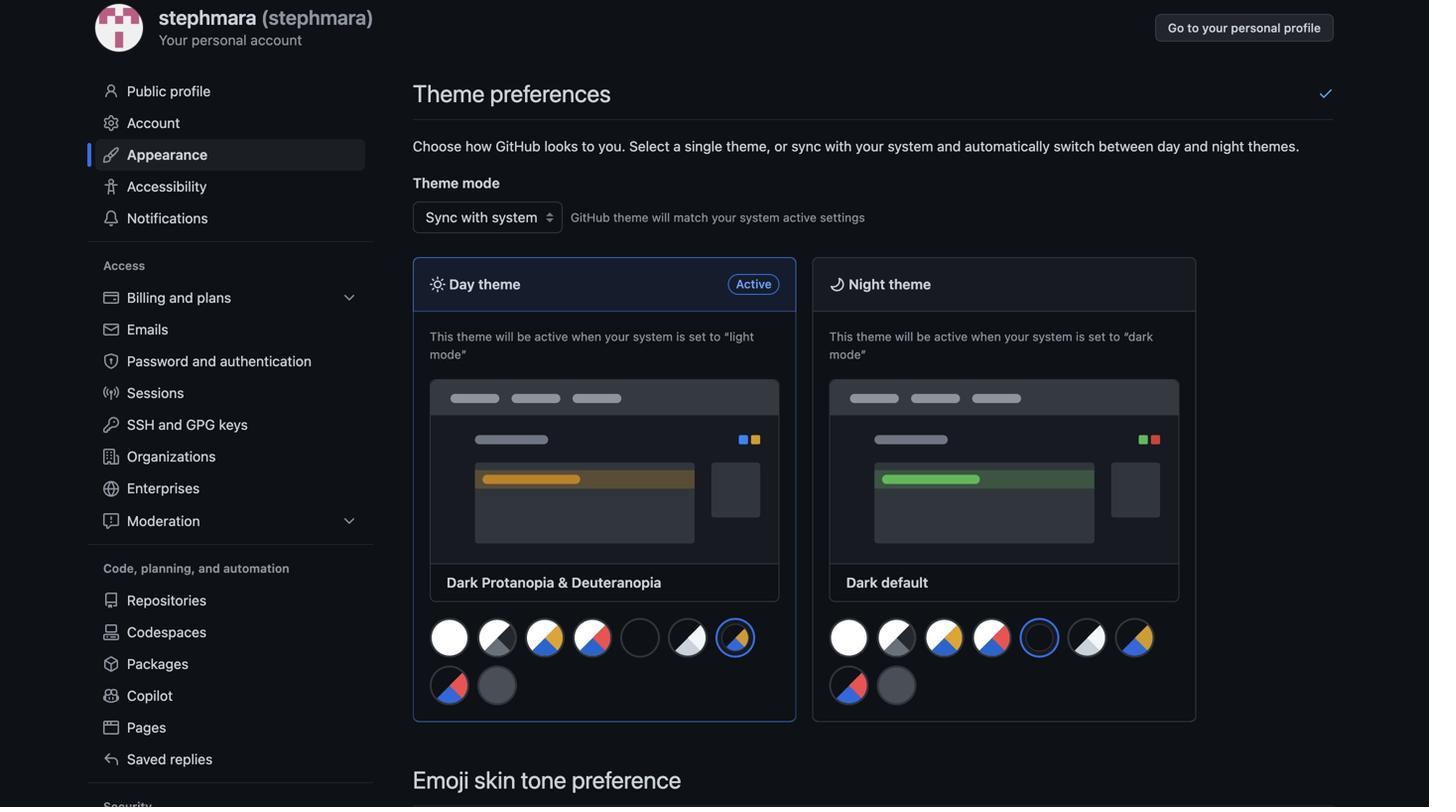 Task type: vqa. For each thing, say whether or not it's contained in the screenshot.
will
yes



Task type: describe. For each thing, give the bounding box(es) containing it.
between
[[1099, 138, 1154, 154]]

your inside the this theme will be active when your system is set to "dark mode"
[[1005, 330, 1030, 344]]

stephmara
[[159, 5, 257, 29]]

personal for (stephmara)
[[192, 32, 247, 48]]

emoji
[[413, 766, 469, 794]]

to right go
[[1188, 21, 1200, 35]]

(stephmara)
[[261, 5, 374, 29]]

accessibility
[[127, 178, 207, 195]]

moderation
[[127, 513, 200, 529]]

@stephmara image
[[95, 4, 143, 52]]

light tritanopia image for default
[[973, 618, 1013, 658]]

ssh
[[127, 417, 155, 433]]

themes.
[[1249, 138, 1300, 154]]

theme for night theme
[[889, 276, 932, 292]]

code,
[[103, 562, 138, 575]]

accessibility link
[[95, 171, 365, 203]]

protanopia
[[482, 575, 555, 591]]

light default image for dark default
[[830, 618, 870, 658]]

with
[[825, 138, 852, 154]]

set for dark protanopia & deuteranopia
[[689, 330, 706, 344]]

packages link
[[95, 648, 365, 680]]

sync
[[792, 138, 822, 154]]

and down emails link
[[192, 353, 216, 369]]

dark for dark protanopia & deuteranopia
[[447, 575, 478, 591]]

automatically
[[965, 138, 1051, 154]]

billing
[[127, 289, 166, 306]]

account
[[251, 32, 302, 48]]

mode" for dark protanopia & deuteranopia
[[430, 348, 467, 361]]

password and authentication
[[127, 353, 312, 369]]

mode" for dark default
[[830, 348, 867, 361]]

0 vertical spatial github
[[496, 138, 541, 154]]

and right 'day'
[[1185, 138, 1209, 154]]

personal for to
[[1232, 21, 1281, 35]]

key image
[[103, 417, 119, 433]]

codespaces image
[[103, 625, 119, 640]]

ssh and gpg keys
[[127, 417, 248, 433]]

tone
[[521, 766, 567, 794]]

public profile
[[127, 83, 211, 99]]

mode
[[463, 175, 500, 191]]

select
[[630, 138, 670, 154]]

stephmara (stephmara) your personal account
[[159, 5, 374, 48]]

system right the with
[[888, 138, 934, 154]]

theme for theme preferences
[[413, 79, 485, 107]]

billing and plans button
[[95, 282, 365, 314]]

choose how github looks to you. select a single theme, or sync with your system and       automatically switch between day and night themes.
[[413, 138, 1300, 154]]

broadcast image
[[103, 385, 119, 401]]

account
[[127, 115, 180, 131]]

&
[[558, 575, 568, 591]]

reply image
[[103, 752, 119, 768]]

choose
[[413, 138, 462, 154]]

dark high contrast image for dark protanopia & deuteranopia
[[668, 618, 708, 658]]

deuteranopia
[[572, 575, 662, 591]]

this theme will be active when your system is set to "dark mode"
[[830, 330, 1154, 361]]

and left automatically
[[938, 138, 962, 154]]

system up active on the top right
[[740, 211, 780, 224]]

repo image
[[103, 593, 119, 609]]

copilot
[[127, 688, 173, 704]]

go
[[1169, 21, 1185, 35]]

match
[[674, 211, 709, 224]]

a
[[674, 138, 681, 154]]

appearance
[[127, 146, 208, 163]]

light protanopia & deuteranopia image
[[525, 618, 565, 658]]

default
[[882, 575, 929, 591]]

public
[[127, 83, 166, 99]]

package image
[[103, 656, 119, 672]]

code, planning, and automation
[[103, 562, 290, 575]]

billing and plans
[[127, 289, 231, 306]]

profile inside public profile link
[[170, 83, 211, 99]]

github theme will match your system active settings
[[571, 211, 866, 224]]

night
[[1213, 138, 1245, 154]]

profile inside go to your personal profile link
[[1285, 21, 1322, 35]]

copilot image
[[103, 688, 119, 704]]

keys
[[219, 417, 248, 433]]

ssh and gpg keys link
[[95, 409, 365, 441]]

appearance link
[[95, 139, 365, 171]]

notifications link
[[95, 203, 365, 234]]

sessions link
[[95, 377, 365, 409]]

paintbrush image
[[103, 147, 119, 163]]

globe image
[[103, 481, 119, 497]]

packages
[[127, 656, 189, 672]]

pages
[[127, 719, 166, 736]]

will for dark default
[[896, 330, 914, 344]]

how
[[466, 138, 492, 154]]

1 horizontal spatial will
[[652, 211, 670, 224]]

theme preferences
[[413, 79, 611, 107]]

codespaces link
[[95, 617, 365, 648]]

to inside the this theme will be active when your system is set to "dark mode"
[[1110, 330, 1121, 344]]

password
[[127, 353, 189, 369]]

sessions
[[127, 385, 184, 401]]

code, planning, and automation list
[[95, 585, 365, 776]]

notifications
[[127, 210, 208, 226]]

dark default image for dark protanopia & deuteranopia
[[621, 618, 660, 658]]

organizations
[[127, 448, 216, 465]]

moderation button
[[95, 505, 365, 537]]

dark protanopia & deuteranopia image for dark protanopia & deuteranopia
[[723, 625, 749, 651]]

1 horizontal spatial active
[[783, 211, 817, 224]]

mail image
[[103, 322, 119, 338]]

gear image
[[103, 115, 119, 131]]

and up repositories "link"
[[198, 562, 220, 575]]

plans
[[197, 289, 231, 306]]

skin
[[475, 766, 516, 794]]

system inside the this theme will be active when your system is set to "dark mode"
[[1033, 330, 1073, 344]]

to left you.
[[582, 138, 595, 154]]

authentication
[[220, 353, 312, 369]]

dark dimmed image for default
[[877, 666, 917, 706]]

your
[[159, 32, 188, 48]]

1 horizontal spatial github
[[571, 211, 610, 224]]

organizations link
[[95, 441, 365, 473]]

enterprises link
[[95, 473, 365, 505]]

person image
[[103, 83, 119, 99]]



Task type: locate. For each thing, give the bounding box(es) containing it.
1 when from the left
[[572, 330, 602, 344]]

repositories link
[[95, 585, 365, 617]]

2 set from the left
[[1089, 330, 1106, 344]]

1 horizontal spatial dark dimmed image
[[877, 666, 917, 706]]

theme,
[[727, 138, 771, 154]]

to inside this theme will be active when your system is set to "light mode"
[[710, 330, 721, 344]]

dark protanopia & deuteranopia image for dark default
[[1116, 618, 1156, 658]]

1 horizontal spatial this
[[830, 330, 854, 344]]

light high contrast image for protanopia
[[478, 618, 517, 658]]

system inside this theme will be active when your system is set to "light mode"
[[633, 330, 673, 344]]

will for dark protanopia & deuteranopia
[[496, 330, 514, 344]]

be inside the this theme will be active when your system is set to "dark mode"
[[917, 330, 931, 344]]

theme down choose
[[413, 175, 459, 191]]

github
[[496, 138, 541, 154], [571, 211, 610, 224]]

day theme
[[446, 276, 521, 292]]

day
[[449, 276, 475, 292]]

"light
[[724, 330, 754, 344]]

day
[[1158, 138, 1181, 154]]

is
[[677, 330, 686, 344], [1076, 330, 1086, 344]]

accessibility image
[[103, 179, 119, 195]]

this inside the this theme will be active when your system is set to "dark mode"
[[830, 330, 854, 344]]

theme for github theme will match your system active settings
[[614, 211, 649, 224]]

set for dark default
[[1089, 330, 1106, 344]]

personal inside stephmara (stephmara) your personal account
[[192, 32, 247, 48]]

planning,
[[141, 562, 195, 575]]

dark dimmed image right dark tritanopia icon
[[877, 666, 917, 706]]

0 horizontal spatial will
[[496, 330, 514, 344]]

will left match
[[652, 211, 670, 224]]

theme mode
[[413, 175, 500, 191]]

dark dimmed image for protanopia
[[478, 666, 517, 706]]

mode"
[[430, 348, 467, 361], [830, 348, 867, 361]]

1 horizontal spatial profile
[[1285, 21, 1322, 35]]

active inside the this theme will be active when your system is set to "dark mode"
[[935, 330, 968, 344]]

account link
[[95, 107, 365, 139]]

1 theme from the top
[[413, 79, 485, 107]]

and right ssh
[[158, 417, 182, 433]]

be inside this theme will be active when your system is set to "light mode"
[[517, 330, 531, 344]]

dark tritanopia image
[[430, 666, 470, 706]]

light default image up dark tritanopia icon
[[830, 618, 870, 658]]

0 vertical spatial profile
[[1285, 21, 1322, 35]]

light tritanopia image right light protanopia & deuteranopia icon
[[573, 618, 613, 658]]

emails link
[[95, 314, 365, 346]]

dark default image
[[621, 618, 660, 658], [1027, 625, 1053, 651]]

0 horizontal spatial dark protanopia & deuteranopia image
[[723, 625, 749, 651]]

this down moon image at the right top of the page
[[830, 330, 854, 344]]

when for protanopia
[[572, 330, 602, 344]]

1 light default image from the left
[[430, 618, 470, 658]]

light default image for dark protanopia & deuteranopia
[[430, 618, 470, 658]]

0 horizontal spatial mode"
[[430, 348, 467, 361]]

0 horizontal spatial profile
[[170, 83, 211, 99]]

2 horizontal spatial will
[[896, 330, 914, 344]]

theme up choose
[[413, 79, 485, 107]]

and
[[938, 138, 962, 154], [1185, 138, 1209, 154], [169, 289, 193, 306], [192, 353, 216, 369], [158, 417, 182, 433], [198, 562, 220, 575]]

1 vertical spatial profile
[[170, 83, 211, 99]]

mode" down moon image at the right top of the page
[[830, 348, 867, 361]]

1 horizontal spatial light tritanopia image
[[973, 618, 1013, 658]]

light tritanopia image for protanopia
[[573, 618, 613, 658]]

1 horizontal spatial set
[[1089, 330, 1106, 344]]

2 dark high contrast image from the left
[[1068, 618, 1108, 658]]

theme inside this theme will be active when your system is set to "light mode"
[[457, 330, 492, 344]]

dark
[[447, 575, 478, 591], [847, 575, 878, 591]]

2 dark from the left
[[847, 575, 878, 591]]

is inside this theme will be active when your system is set to "light mode"
[[677, 330, 686, 344]]

be down day theme
[[517, 330, 531, 344]]

switch
[[1054, 138, 1096, 154]]

saved
[[127, 751, 166, 768]]

0 horizontal spatial when
[[572, 330, 602, 344]]

light high contrast image left light protanopia & deuteranopia image
[[877, 618, 917, 658]]

theme down night
[[857, 330, 892, 344]]

this inside this theme will be active when your system is set to "light mode"
[[430, 330, 454, 344]]

replies
[[170, 751, 213, 768]]

1 horizontal spatial be
[[917, 330, 931, 344]]

be down night theme
[[917, 330, 931, 344]]

2 is from the left
[[1076, 330, 1086, 344]]

this for dark protanopia & deuteranopia
[[430, 330, 454, 344]]

1 is from the left
[[677, 330, 686, 344]]

0 horizontal spatial dark default image
[[621, 618, 660, 658]]

dark left protanopia
[[447, 575, 478, 591]]

profile
[[1285, 21, 1322, 35], [170, 83, 211, 99]]

active inside this theme will be active when your system is set to "light mode"
[[535, 330, 568, 344]]

to left the "dark
[[1110, 330, 1121, 344]]

light protanopia & deuteranopia image
[[925, 618, 965, 658]]

night
[[849, 276, 886, 292]]

mode" down sun image at left top
[[430, 348, 467, 361]]

moon image
[[830, 277, 846, 292]]

go to your personal profile
[[1169, 21, 1322, 35]]

when inside this theme will be active when your system is set to "light mode"
[[572, 330, 602, 344]]

this theme will be active when your system is set to "light mode"
[[430, 330, 754, 361]]

mode" inside this theme will be active when your system is set to "light mode"
[[430, 348, 467, 361]]

gpg
[[186, 417, 215, 433]]

be
[[517, 330, 531, 344], [917, 330, 931, 344]]

1 horizontal spatial light high contrast image
[[877, 618, 917, 658]]

dark protanopia & deuteranopia image
[[1116, 618, 1156, 658], [723, 625, 749, 651]]

0 horizontal spatial dark high contrast image
[[668, 618, 708, 658]]

0 horizontal spatial personal
[[192, 32, 247, 48]]

0 horizontal spatial github
[[496, 138, 541, 154]]

active for dark protanopia & deuteranopia
[[535, 330, 568, 344]]

light default image up dark tritanopia image on the left of page
[[430, 618, 470, 658]]

1 horizontal spatial personal
[[1232, 21, 1281, 35]]

1 dark high contrast image from the left
[[668, 618, 708, 658]]

profile up the check image
[[1285, 21, 1322, 35]]

bell image
[[103, 211, 119, 226]]

1 dark from the left
[[447, 575, 478, 591]]

theme
[[614, 211, 649, 224], [479, 276, 521, 292], [889, 276, 932, 292], [457, 330, 492, 344], [857, 330, 892, 344]]

when inside the this theme will be active when your system is set to "dark mode"
[[972, 330, 1002, 344]]

will down night theme
[[896, 330, 914, 344]]

is for dark default
[[1076, 330, 1086, 344]]

copilot link
[[95, 680, 365, 712]]

emails
[[127, 321, 168, 338]]

dark default image right light protanopia & deuteranopia image
[[1027, 625, 1053, 651]]

1 dark dimmed image from the left
[[478, 666, 517, 706]]

personal
[[1232, 21, 1281, 35], [192, 32, 247, 48]]

emoji skin tone preference
[[413, 766, 682, 794]]

2 when from the left
[[972, 330, 1002, 344]]

set inside the this theme will be active when your system is set to "dark mode"
[[1089, 330, 1106, 344]]

this for dark default
[[830, 330, 854, 344]]

0 horizontal spatial this
[[430, 330, 454, 344]]

1 be from the left
[[517, 330, 531, 344]]

preferences
[[490, 79, 611, 107]]

theme for this theme will be active when your system is set to "dark mode"
[[857, 330, 892, 344]]

theme left match
[[614, 211, 649, 224]]

active
[[783, 211, 817, 224], [535, 330, 568, 344], [935, 330, 968, 344]]

github right how
[[496, 138, 541, 154]]

or
[[775, 138, 788, 154]]

0 horizontal spatial dark dimmed image
[[478, 666, 517, 706]]

single
[[685, 138, 723, 154]]

night theme picker option group
[[829, 617, 1180, 714]]

your
[[1203, 21, 1229, 35], [856, 138, 884, 154], [712, 211, 737, 224], [605, 330, 630, 344], [1005, 330, 1030, 344]]

go to your personal profile link
[[1156, 14, 1335, 42]]

theme right day
[[479, 276, 521, 292]]

public profile link
[[95, 75, 365, 107]]

2 dark dimmed image from the left
[[877, 666, 917, 706]]

1 light tritanopia image from the left
[[573, 618, 613, 658]]

1 horizontal spatial light default image
[[830, 618, 870, 658]]

is inside the this theme will be active when your system is set to "dark mode"
[[1076, 330, 1086, 344]]

theme for this theme will be active when your system is set to "light mode"
[[457, 330, 492, 344]]

password and authentication link
[[95, 346, 365, 377]]

enterprises
[[127, 480, 200, 496]]

1 set from the left
[[689, 330, 706, 344]]

dark high contrast image for dark default
[[1068, 618, 1108, 658]]

0 horizontal spatial dark
[[447, 575, 478, 591]]

dark left default
[[847, 575, 878, 591]]

and inside dropdown button
[[169, 289, 193, 306]]

theme down day theme
[[457, 330, 492, 344]]

settings
[[820, 211, 866, 224]]

mode" inside the this theme will be active when your system is set to "dark mode"
[[830, 348, 867, 361]]

set left "light
[[689, 330, 706, 344]]

browser image
[[103, 720, 119, 736]]

dark protanopia & deuteranopia
[[447, 575, 662, 591]]

night theme
[[846, 276, 932, 292]]

0 horizontal spatial set
[[689, 330, 706, 344]]

0 horizontal spatial be
[[517, 330, 531, 344]]

dark tritanopia image
[[830, 666, 870, 706]]

when for default
[[972, 330, 1002, 344]]

github down you.
[[571, 211, 610, 224]]

set left the "dark
[[1089, 330, 1106, 344]]

will inside the this theme will be active when your system is set to "dark mode"
[[896, 330, 914, 344]]

saved replies link
[[95, 744, 365, 776]]

be for default
[[917, 330, 931, 344]]

dark default
[[847, 575, 929, 591]]

1 horizontal spatial dark
[[847, 575, 878, 591]]

0 horizontal spatial light tritanopia image
[[573, 618, 613, 658]]

1 mode" from the left
[[430, 348, 467, 361]]

will inside this theme will be active when your system is set to "light mode"
[[496, 330, 514, 344]]

profile right public
[[170, 83, 211, 99]]

organization image
[[103, 449, 119, 465]]

1 this from the left
[[430, 330, 454, 344]]

2 mode" from the left
[[830, 348, 867, 361]]

looks
[[545, 138, 578, 154]]

1 vertical spatial github
[[571, 211, 610, 224]]

will
[[652, 211, 670, 224], [496, 330, 514, 344], [896, 330, 914, 344]]

saved replies
[[127, 751, 213, 768]]

dark dimmed image right dark tritanopia image on the left of page
[[478, 666, 517, 706]]

theme inside the this theme will be active when your system is set to "dark mode"
[[857, 330, 892, 344]]

2 this from the left
[[830, 330, 854, 344]]

2 theme from the top
[[413, 175, 459, 191]]

dark default image down the deuteranopia
[[621, 618, 660, 658]]

sun image
[[430, 277, 446, 292]]

codespaces
[[127, 624, 207, 640]]

0 horizontal spatial is
[[677, 330, 686, 344]]

dark default image for dark default
[[1027, 625, 1053, 651]]

1 horizontal spatial dark protanopia & deuteranopia image
[[1116, 618, 1156, 658]]

this
[[430, 330, 454, 344], [830, 330, 854, 344]]

light tritanopia image
[[573, 618, 613, 658], [973, 618, 1013, 658]]

active
[[736, 277, 772, 291]]

day theme picker option group
[[429, 617, 780, 714]]

1 light high contrast image from the left
[[478, 618, 517, 658]]

this down sun image at left top
[[430, 330, 454, 344]]

and left the plans
[[169, 289, 193, 306]]

preference
[[572, 766, 682, 794]]

1 horizontal spatial when
[[972, 330, 1002, 344]]

check image
[[1319, 85, 1335, 101]]

automation
[[223, 562, 290, 575]]

1 vertical spatial theme
[[413, 175, 459, 191]]

system left "light
[[633, 330, 673, 344]]

be for protanopia
[[517, 330, 531, 344]]

1 horizontal spatial dark high contrast image
[[1068, 618, 1108, 658]]

0 horizontal spatial light high contrast image
[[478, 618, 517, 658]]

set
[[689, 330, 706, 344], [1089, 330, 1106, 344]]

is left the "dark
[[1076, 330, 1086, 344]]

your inside this theme will be active when your system is set to "light mode"
[[605, 330, 630, 344]]

2 light high contrast image from the left
[[877, 618, 917, 658]]

personal down stephmara
[[192, 32, 247, 48]]

1 horizontal spatial is
[[1076, 330, 1086, 344]]

2 light default image from the left
[[830, 618, 870, 658]]

to left "light
[[710, 330, 721, 344]]

light high contrast image
[[478, 618, 517, 658], [877, 618, 917, 658]]

is left "light
[[677, 330, 686, 344]]

1 horizontal spatial dark default image
[[1027, 625, 1053, 651]]

is for dark protanopia & deuteranopia
[[677, 330, 686, 344]]

light tritanopia image right light protanopia & deuteranopia image
[[973, 618, 1013, 658]]

theme for day theme
[[479, 276, 521, 292]]

pages link
[[95, 712, 365, 744]]

access
[[103, 259, 145, 273]]

1 horizontal spatial mode"
[[830, 348, 867, 361]]

theme right night
[[889, 276, 932, 292]]

2 horizontal spatial active
[[935, 330, 968, 344]]

dark for dark default
[[847, 575, 878, 591]]

access list
[[95, 282, 365, 537]]

2 light tritanopia image from the left
[[973, 618, 1013, 658]]

2 be from the left
[[917, 330, 931, 344]]

"dark
[[1124, 330, 1154, 344]]

you.
[[599, 138, 626, 154]]

set inside this theme will be active when your system is set to "light mode"
[[689, 330, 706, 344]]

personal right go
[[1232, 21, 1281, 35]]

repositories
[[127, 592, 207, 609]]

theme
[[413, 79, 485, 107], [413, 175, 459, 191]]

0 horizontal spatial light default image
[[430, 618, 470, 658]]

will down day theme
[[496, 330, 514, 344]]

0 vertical spatial theme
[[413, 79, 485, 107]]

shield lock image
[[103, 354, 119, 369]]

dark dimmed image
[[478, 666, 517, 706], [877, 666, 917, 706]]

0 horizontal spatial active
[[535, 330, 568, 344]]

light high contrast image left light protanopia & deuteranopia icon
[[478, 618, 517, 658]]

system left the "dark
[[1033, 330, 1073, 344]]

light default image
[[430, 618, 470, 658], [830, 618, 870, 658]]

dark high contrast image
[[668, 618, 708, 658], [1068, 618, 1108, 658]]

active for dark default
[[935, 330, 968, 344]]

light high contrast image for default
[[877, 618, 917, 658]]

theme for theme mode
[[413, 175, 459, 191]]



